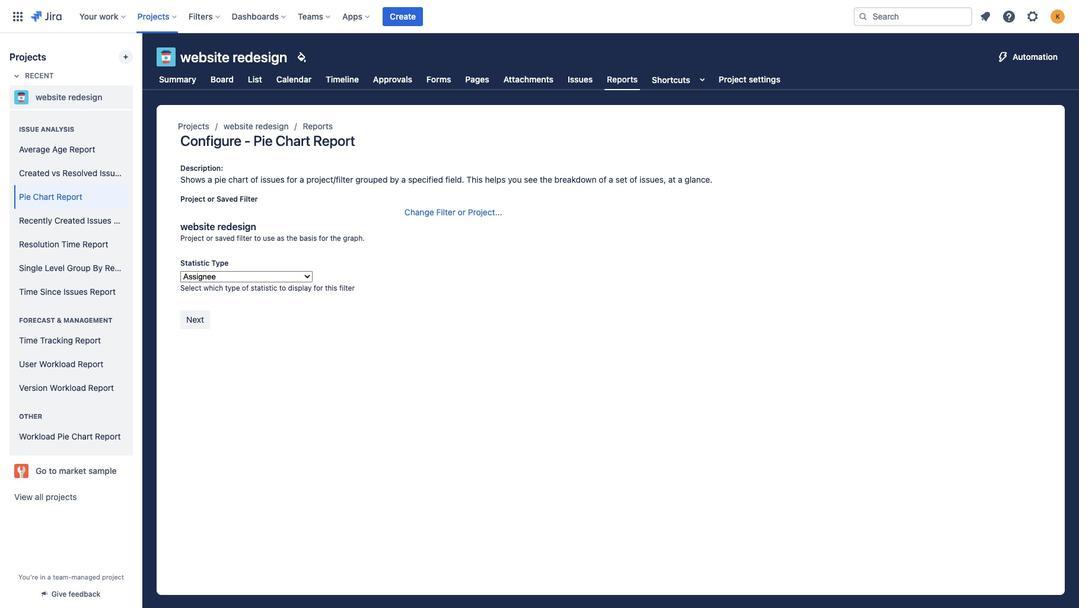 Task type: vqa. For each thing, say whether or not it's contained in the screenshot.
'Roadmap' button
no



Task type: describe. For each thing, give the bounding box(es) containing it.
single
[[19, 263, 43, 273]]

field.
[[446, 175, 465, 185]]

website redesign up "board"
[[180, 49, 287, 65]]

tracking
[[40, 335, 73, 345]]

website redesign inside 'website redesign' link
[[36, 92, 102, 102]]

statistic type
[[180, 259, 229, 268]]

1 group from the top
[[14, 109, 152, 456]]

for for this
[[314, 284, 323, 293]]

graph.
[[343, 234, 365, 243]]

analysis
[[41, 125, 74, 133]]

forecast & management
[[19, 316, 112, 324]]

for for a
[[287, 175, 298, 185]]

time for tracking
[[19, 335, 38, 345]]

project for project settings
[[719, 74, 747, 84]]

this
[[467, 175, 483, 185]]

forecast & management heading
[[14, 316, 128, 325]]

sidebar navigation image
[[129, 47, 156, 71]]

average
[[19, 144, 50, 154]]

workload pie chart report link
[[14, 425, 128, 449]]

time since issues report link
[[14, 280, 128, 304]]

project settings
[[719, 74, 781, 84]]

configure - pie chart report
[[180, 132, 355, 149]]

2 horizontal spatial chart
[[276, 132, 310, 149]]

or for project or saved filter
[[207, 195, 215, 204]]

version workload report link
[[14, 376, 128, 400]]

workload for version
[[50, 383, 86, 393]]

team-
[[53, 573, 72, 581]]

project or saved filter
[[180, 195, 258, 204]]

select
[[180, 284, 202, 293]]

average age report
[[19, 144, 95, 154]]

Search field
[[854, 7, 973, 26]]

a left 'project/filter'
[[300, 175, 304, 185]]

version
[[19, 383, 48, 393]]

project
[[102, 573, 124, 581]]

project for project or saved filter
[[180, 195, 206, 204]]

forecast
[[19, 316, 55, 324]]

1 vertical spatial for
[[319, 234, 328, 243]]

attachments
[[504, 74, 554, 84]]

list
[[248, 74, 262, 84]]

2 horizontal spatial to
[[279, 284, 286, 293]]

resolution time report
[[19, 239, 108, 249]]

project for project or saved filter to use as the basis for the graph.
[[180, 234, 204, 243]]

create
[[390, 11, 416, 21]]

since
[[40, 286, 61, 297]]

timeline link
[[324, 69, 361, 90]]

view
[[14, 492, 33, 502]]

which
[[204, 284, 223, 293]]

list link
[[246, 69, 265, 90]]

add to starred image
[[129, 464, 144, 478]]

chart
[[228, 175, 248, 185]]

project or saved filter to use as the basis for the graph.
[[180, 234, 365, 243]]

automation
[[1013, 52, 1058, 62]]

managed
[[72, 573, 100, 581]]

1 horizontal spatial created
[[54, 215, 85, 225]]

glance.
[[685, 175, 713, 185]]

type
[[225, 284, 240, 293]]

shortcuts button
[[650, 69, 710, 90]]

give
[[52, 590, 67, 599]]

time for since
[[19, 286, 38, 297]]

of right set
[[630, 175, 638, 185]]

project settings link
[[717, 69, 783, 90]]

management
[[63, 316, 112, 324]]

the inside description: shows a pie chart of issues for a project/filter grouped by a specified field. this helps you see the breakdown of a set of issues, at a glance.
[[540, 175, 553, 185]]

specified
[[408, 175, 443, 185]]

settings
[[749, 74, 781, 84]]

pie
[[215, 175, 226, 185]]

issues link
[[566, 69, 595, 90]]

a left set
[[609, 175, 614, 185]]

website down recent
[[36, 92, 66, 102]]

of right chart
[[251, 175, 258, 185]]

sample
[[88, 466, 117, 476]]

issues inside tab list
[[568, 74, 593, 84]]

1 vertical spatial projects
[[9, 52, 46, 62]]

calendar
[[276, 74, 312, 84]]

workload pie chart report
[[19, 431, 121, 441]]

issue
[[19, 125, 39, 133]]

average age report link
[[14, 138, 128, 161]]

set
[[616, 175, 628, 185]]

create project image
[[121, 52, 131, 62]]

filters
[[189, 11, 213, 21]]

reports inside tab list
[[607, 74, 638, 84]]

a right the by
[[402, 175, 406, 185]]

1 vertical spatial website redesign link
[[224, 119, 289, 134]]

banner containing your work
[[0, 0, 1080, 33]]

projects
[[46, 492, 77, 502]]

resolution time report link
[[14, 233, 128, 256]]

0 horizontal spatial filter
[[237, 234, 252, 243]]

by
[[93, 263, 103, 273]]

website up "board"
[[180, 49, 230, 65]]

2 horizontal spatial pie
[[254, 132, 273, 149]]

redesign up issue analysis heading
[[68, 92, 102, 102]]

grouped
[[356, 175, 388, 185]]

market
[[59, 466, 86, 476]]

primary element
[[7, 0, 845, 33]]

helps
[[485, 175, 506, 185]]

shortcuts
[[652, 74, 691, 85]]

project/filter
[[307, 175, 353, 185]]

configure
[[180, 132, 241, 149]]

website up -
[[224, 121, 253, 131]]

add to starred image
[[129, 90, 144, 104]]

forms link
[[424, 69, 454, 90]]

user
[[19, 359, 37, 369]]

description: shows a pie chart of issues for a project/filter grouped by a specified field. this helps you see the breakdown of a set of issues, at a glance.
[[180, 164, 713, 185]]

apps button
[[339, 7, 375, 26]]

recently
[[19, 215, 52, 225]]

pie chart report link
[[14, 185, 128, 209]]

2 vertical spatial pie
[[57, 431, 69, 441]]

resolved
[[63, 168, 97, 178]]

version workload report
[[19, 383, 114, 393]]

0 vertical spatial filter
[[240, 195, 258, 204]]

your work
[[79, 11, 118, 21]]



Task type: locate. For each thing, give the bounding box(es) containing it.
0 vertical spatial project
[[719, 74, 747, 84]]

or for project or saved filter to use as the basis for the graph.
[[206, 234, 213, 243]]

workload down tracking
[[39, 359, 75, 369]]

single level group by report
[[19, 263, 131, 273]]

forms
[[427, 74, 451, 84]]

time
[[61, 239, 80, 249], [19, 286, 38, 297], [19, 335, 38, 345]]

notifications image
[[979, 9, 993, 23]]

2 vertical spatial or
[[206, 234, 213, 243]]

1 horizontal spatial website redesign link
[[224, 119, 289, 134]]

time since issues report
[[19, 286, 116, 297]]

recently created issues report
[[19, 215, 139, 225]]

2 vertical spatial for
[[314, 284, 323, 293]]

website redesign link
[[9, 85, 128, 109], [224, 119, 289, 134]]

2 vertical spatial chart
[[72, 431, 93, 441]]

issues down pie chart report link
[[87, 215, 111, 225]]

project inside tab list
[[719, 74, 747, 84]]

summary
[[159, 74, 196, 84]]

projects for the projects link on the left
[[178, 121, 209, 131]]

0 vertical spatial reports
[[607, 74, 638, 84]]

0 vertical spatial filter
[[237, 234, 252, 243]]

created vs resolved issues report link
[[14, 161, 152, 185]]

0 horizontal spatial pie
[[19, 191, 31, 202]]

this
[[325, 284, 338, 293]]

website redesign up saved
[[180, 221, 256, 232]]

filters button
[[185, 7, 225, 26]]

filter right this
[[340, 284, 355, 293]]

see
[[524, 175, 538, 185]]

pages link
[[463, 69, 492, 90]]

vs
[[52, 168, 60, 178]]

pie
[[254, 132, 273, 149], [19, 191, 31, 202], [57, 431, 69, 441]]

go
[[36, 466, 47, 476]]

1 horizontal spatial filter
[[437, 207, 456, 217]]

attachments link
[[501, 69, 556, 90]]

chart
[[276, 132, 310, 149], [33, 191, 54, 202], [72, 431, 93, 441]]

website redesign up -
[[224, 121, 289, 131]]

2 horizontal spatial projects
[[178, 121, 209, 131]]

projects up recent
[[9, 52, 46, 62]]

resolution
[[19, 239, 59, 249]]

redesign up saved
[[217, 221, 256, 232]]

projects button
[[134, 7, 182, 26]]

feedback
[[69, 590, 100, 599]]

project down shows at the top of page
[[180, 195, 206, 204]]

0 vertical spatial created
[[19, 168, 50, 178]]

banner
[[0, 0, 1080, 33]]

give feedback
[[52, 590, 100, 599]]

your
[[79, 11, 97, 21]]

set project background image
[[295, 50, 309, 64]]

by
[[390, 175, 399, 185]]

in
[[40, 573, 46, 581]]

1 vertical spatial pie
[[19, 191, 31, 202]]

teams
[[298, 11, 323, 21]]

0 vertical spatial for
[[287, 175, 298, 185]]

help image
[[1003, 9, 1017, 23]]

pie right -
[[254, 132, 273, 149]]

0 vertical spatial website redesign link
[[9, 85, 128, 109]]

go to market sample
[[36, 466, 117, 476]]

1 vertical spatial to
[[279, 284, 286, 293]]

issues
[[261, 175, 285, 185]]

2 vertical spatial project
[[180, 234, 204, 243]]

statistic
[[180, 259, 210, 268]]

0 vertical spatial or
[[207, 195, 215, 204]]

1 vertical spatial or
[[458, 207, 466, 217]]

filter right saved
[[237, 234, 252, 243]]

redesign up list
[[233, 49, 287, 65]]

created left vs
[[19, 168, 50, 178]]

appswitcher icon image
[[11, 9, 25, 23]]

1 vertical spatial project
[[180, 195, 206, 204]]

projects for projects popup button
[[137, 11, 170, 21]]

issue analysis
[[19, 125, 74, 133]]

automation image
[[997, 50, 1011, 64]]

2 horizontal spatial the
[[540, 175, 553, 185]]

project...
[[468, 207, 502, 217]]

your work button
[[76, 7, 130, 26]]

1 vertical spatial workload
[[50, 383, 86, 393]]

2 vertical spatial projects
[[178, 121, 209, 131]]

1 horizontal spatial chart
[[72, 431, 93, 441]]

None submit
[[180, 310, 210, 329]]

chart up issues
[[276, 132, 310, 149]]

search image
[[859, 12, 868, 21]]

change filter or project...
[[405, 207, 502, 217]]

group containing time tracking report
[[14, 304, 128, 404]]

1 vertical spatial filter
[[340, 284, 355, 293]]

recent
[[25, 71, 54, 80]]

to left display
[[279, 284, 286, 293]]

change
[[405, 207, 434, 217]]

filter
[[240, 195, 258, 204], [437, 207, 456, 217]]

a right at
[[678, 175, 683, 185]]

jira image
[[31, 9, 62, 23], [31, 9, 62, 23]]

0 horizontal spatial the
[[287, 234, 298, 243]]

collapse recent projects image
[[9, 69, 24, 83]]

2 vertical spatial workload
[[19, 431, 55, 441]]

other heading
[[14, 412, 128, 421]]

group
[[14, 109, 152, 456], [14, 113, 152, 307], [14, 304, 128, 404]]

of right type
[[242, 284, 249, 293]]

the right as
[[287, 234, 298, 243]]

1 horizontal spatial to
[[254, 234, 261, 243]]

a left pie
[[208, 175, 212, 185]]

issues down single level group by report link
[[63, 286, 88, 297]]

0 vertical spatial pie
[[254, 132, 273, 149]]

at
[[669, 175, 676, 185]]

2 vertical spatial time
[[19, 335, 38, 345]]

give feedback button
[[35, 585, 108, 604]]

or
[[207, 195, 215, 204], [458, 207, 466, 217], [206, 234, 213, 243]]

workload down other
[[19, 431, 55, 441]]

pie down other heading
[[57, 431, 69, 441]]

workload down user workload report link
[[50, 383, 86, 393]]

issues
[[568, 74, 593, 84], [100, 168, 124, 178], [87, 215, 111, 225], [63, 286, 88, 297]]

a right in
[[47, 573, 51, 581]]

project left settings at the right of page
[[719, 74, 747, 84]]

filter right saved
[[240, 195, 258, 204]]

shows
[[180, 175, 206, 185]]

dashboards button
[[228, 7, 291, 26]]

project
[[719, 74, 747, 84], [180, 195, 206, 204], [180, 234, 204, 243]]

calendar link
[[274, 69, 314, 90]]

1 horizontal spatial reports
[[607, 74, 638, 84]]

for left this
[[314, 284, 323, 293]]

redesign
[[233, 49, 287, 65], [68, 92, 102, 102], [256, 121, 289, 131], [217, 221, 256, 232]]

main content
[[142, 33, 1080, 608]]

reports
[[607, 74, 638, 84], [303, 121, 333, 131]]

website redesign link up issue analysis heading
[[9, 85, 128, 109]]

of
[[251, 175, 258, 185], [599, 175, 607, 185], [630, 175, 638, 185], [242, 284, 249, 293]]

user workload report
[[19, 359, 104, 369]]

projects
[[137, 11, 170, 21], [9, 52, 46, 62], [178, 121, 209, 131]]

website redesign up issue analysis heading
[[36, 92, 102, 102]]

automation button
[[992, 47, 1065, 66]]

0 horizontal spatial filter
[[240, 195, 258, 204]]

issues,
[[640, 175, 666, 185]]

website
[[180, 49, 230, 65], [36, 92, 66, 102], [224, 121, 253, 131], [180, 221, 215, 232]]

0 horizontal spatial reports
[[303, 121, 333, 131]]

3 group from the top
[[14, 304, 128, 404]]

projects right work
[[137, 11, 170, 21]]

to left use
[[254, 234, 261, 243]]

dashboards
[[232, 11, 279, 21]]

other
[[19, 413, 42, 420]]

1 vertical spatial reports
[[303, 121, 333, 131]]

created vs resolved issues report
[[19, 168, 152, 178]]

1 horizontal spatial the
[[330, 234, 341, 243]]

2 vertical spatial to
[[49, 466, 57, 476]]

group
[[67, 263, 91, 273]]

0 vertical spatial time
[[61, 239, 80, 249]]

tab list containing reports
[[150, 69, 790, 90]]

pie up recently
[[19, 191, 31, 202]]

for inside description: shows a pie chart of issues for a project/filter grouped by a specified field. this helps you see the breakdown of a set of issues, at a glance.
[[287, 175, 298, 185]]

board link
[[208, 69, 236, 90]]

0 horizontal spatial created
[[19, 168, 50, 178]]

project up statistic
[[180, 234, 204, 243]]

you
[[508, 175, 522, 185]]

time tracking report
[[19, 335, 101, 345]]

0 vertical spatial projects
[[137, 11, 170, 21]]

for right issues
[[287, 175, 298, 185]]

issues right attachments
[[568, 74, 593, 84]]

chart up recently
[[33, 191, 54, 202]]

age
[[52, 144, 67, 154]]

to right go
[[49, 466, 57, 476]]

issues right resolved
[[100, 168, 124, 178]]

statistic
[[251, 284, 277, 293]]

time left the since
[[19, 286, 38, 297]]

website up saved
[[180, 221, 215, 232]]

view all projects link
[[9, 487, 133, 508]]

level
[[45, 263, 65, 273]]

go to market sample link
[[9, 459, 128, 483]]

1 vertical spatial created
[[54, 215, 85, 225]]

0 vertical spatial workload
[[39, 359, 75, 369]]

the
[[540, 175, 553, 185], [287, 234, 298, 243], [330, 234, 341, 243]]

1 vertical spatial time
[[19, 286, 38, 297]]

1 vertical spatial chart
[[33, 191, 54, 202]]

created down pie chart report link
[[54, 215, 85, 225]]

2 group from the top
[[14, 113, 152, 307]]

0 vertical spatial chart
[[276, 132, 310, 149]]

1 horizontal spatial projects
[[137, 11, 170, 21]]

approvals link
[[371, 69, 415, 90]]

redesign up the configure - pie chart report
[[256, 121, 289, 131]]

time down forecast
[[19, 335, 38, 345]]

time down recently created issues report link
[[61, 239, 80, 249]]

display
[[288, 284, 312, 293]]

you're in a team-managed project
[[18, 573, 124, 581]]

settings image
[[1026, 9, 1041, 23]]

projects inside projects popup button
[[137, 11, 170, 21]]

your profile and settings image
[[1051, 9, 1065, 23]]

for
[[287, 175, 298, 185], [319, 234, 328, 243], [314, 284, 323, 293]]

saved
[[215, 234, 235, 243]]

0 vertical spatial to
[[254, 234, 261, 243]]

1 horizontal spatial pie
[[57, 431, 69, 441]]

reports up the configure - pie chart report
[[303, 121, 333, 131]]

projects up configure
[[178, 121, 209, 131]]

workload pie chart report group
[[14, 400, 128, 452]]

tab list
[[150, 69, 790, 90]]

type
[[212, 259, 229, 268]]

1 horizontal spatial filter
[[340, 284, 355, 293]]

created
[[19, 168, 50, 178], [54, 215, 85, 225]]

the left graph. on the left top of page
[[330, 234, 341, 243]]

change filter or project... link
[[405, 207, 502, 218]]

chart down other heading
[[72, 431, 93, 441]]

filter right change
[[437, 207, 456, 217]]

for right basis
[[319, 234, 328, 243]]

board
[[211, 74, 234, 84]]

0 horizontal spatial website redesign link
[[9, 85, 128, 109]]

issue analysis heading
[[14, 125, 128, 134]]

-
[[244, 132, 251, 149]]

0 horizontal spatial chart
[[33, 191, 54, 202]]

0 horizontal spatial projects
[[9, 52, 46, 62]]

reports right issues link
[[607, 74, 638, 84]]

work
[[99, 11, 118, 21]]

breakdown
[[555, 175, 597, 185]]

pages
[[466, 74, 490, 84]]

report
[[313, 132, 355, 149], [69, 144, 95, 154], [126, 168, 152, 178], [57, 191, 82, 202], [114, 215, 139, 225], [83, 239, 108, 249], [105, 263, 131, 273], [90, 286, 116, 297], [75, 335, 101, 345], [78, 359, 104, 369], [88, 383, 114, 393], [95, 431, 121, 441]]

workload for user
[[39, 359, 75, 369]]

of left set
[[599, 175, 607, 185]]

the right see at left top
[[540, 175, 553, 185]]

1 vertical spatial filter
[[437, 207, 456, 217]]

&
[[57, 316, 62, 324]]

website redesign link down list link
[[224, 119, 289, 134]]

0 horizontal spatial to
[[49, 466, 57, 476]]



